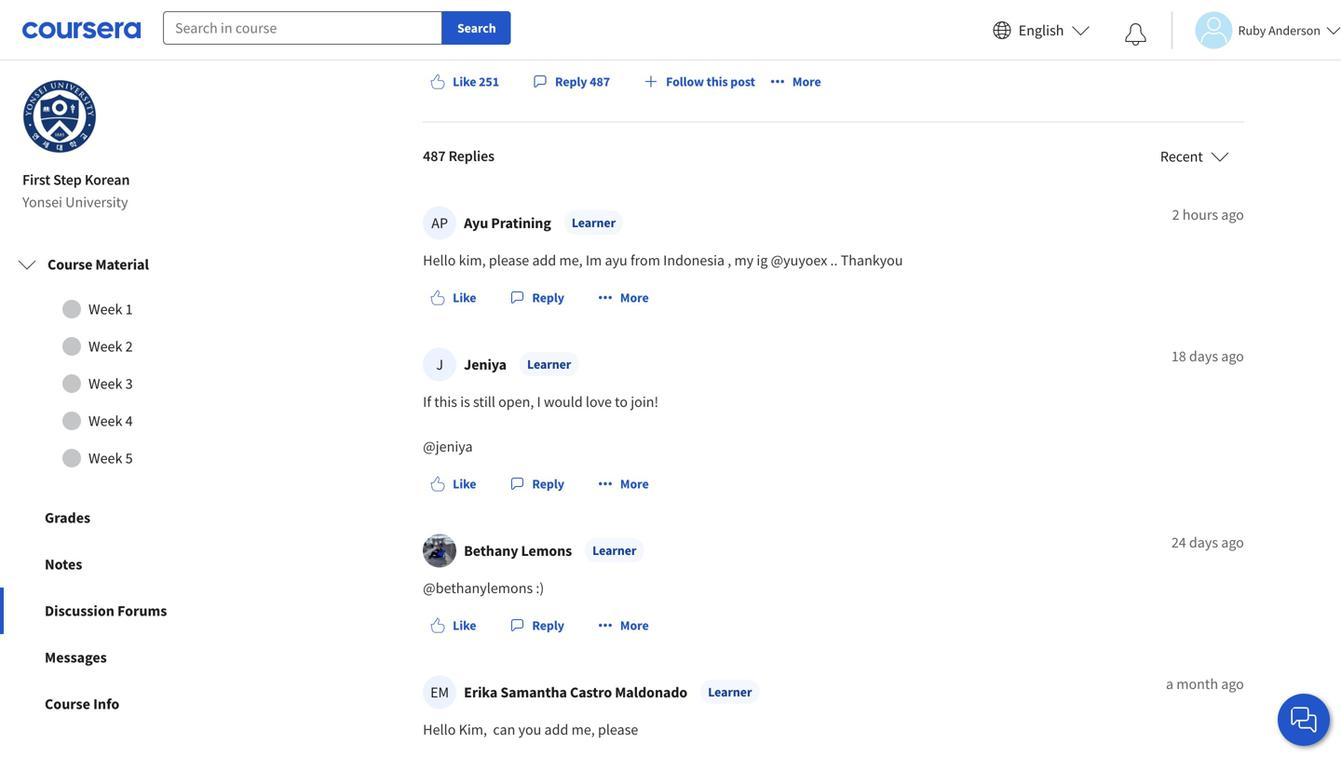 Task type: vqa. For each thing, say whether or not it's contained in the screenshot.
ERIKA SAMANTHA CASTRO MALDONADO
yes



Task type: locate. For each thing, give the bounding box(es) containing it.
1 vertical spatial 2
[[125, 337, 133, 356]]

1 ago from the top
[[1221, 205, 1244, 224]]

more up maldonado
[[620, 617, 649, 634]]

1 vertical spatial more button
[[590, 467, 656, 501]]

more button
[[763, 65, 829, 98], [590, 467, 656, 501], [590, 609, 656, 642]]

course left material
[[48, 255, 92, 274]]

week for week 1
[[88, 300, 122, 319]]

4 week from the top
[[88, 412, 122, 430]]

learner for ayu pratining
[[572, 214, 616, 231]]

open,
[[498, 393, 534, 411]]

learner for bethany lemons
[[593, 542, 637, 559]]

1 vertical spatial like button
[[423, 467, 484, 501]]

487
[[590, 73, 610, 90], [423, 147, 446, 165]]

replies element
[[423, 123, 1244, 757]]

reply
[[555, 73, 587, 90], [532, 289, 564, 306], [532, 476, 564, 492], [532, 617, 564, 634]]

3 like button from the top
[[423, 609, 484, 642]]

ago for 24 days ago
[[1221, 533, 1244, 552]]

2 days from the top
[[1189, 533, 1218, 552]]

reply button for me,
[[502, 281, 572, 314]]

1 horizontal spatial 487
[[590, 73, 610, 90]]

hello
[[423, 251, 456, 270], [423, 721, 456, 739]]

please down castro
[[598, 721, 638, 739]]

5 week from the top
[[88, 449, 122, 468]]

if
[[423, 393, 431, 411]]

step
[[53, 170, 82, 189]]

thumbs up image inside "like 251" button
[[430, 74, 445, 89]]

like button down @jeniya
[[423, 467, 484, 501]]

week inside "link"
[[88, 449, 122, 468]]

learner up i on the left bottom of the page
[[527, 356, 571, 373]]

reply button down pratining
[[502, 281, 572, 314]]

add right you
[[544, 721, 569, 739]]

like 251
[[453, 73, 499, 90]]

1 vertical spatial this
[[434, 393, 457, 411]]

1 horizontal spatial this
[[707, 73, 728, 90]]

more right the post
[[793, 73, 821, 90]]

4
[[125, 412, 133, 430]]

2 like button from the top
[[423, 467, 484, 501]]

ayu
[[464, 214, 488, 232]]

forums
[[117, 602, 167, 620]]

like left the 251
[[453, 73, 476, 90]]

0 vertical spatial reply button
[[502, 281, 572, 314]]

0 vertical spatial course
[[48, 255, 92, 274]]

coursera image
[[22, 15, 141, 45]]

reply button
[[502, 281, 572, 314], [502, 467, 572, 501], [502, 609, 572, 642]]

info
[[93, 695, 119, 714]]

join!
[[631, 393, 659, 411]]

thumbs up image left like 251
[[430, 74, 445, 89]]

thumbs up image
[[430, 74, 445, 89], [430, 618, 445, 633]]

2 reply button from the top
[[502, 467, 572, 501]]

this inside "button"
[[707, 73, 728, 90]]

help center image
[[1293, 709, 1315, 731]]

more inside popup button
[[620, 289, 649, 306]]

week down week 1
[[88, 337, 122, 356]]

learner element up i on the left bottom of the page
[[520, 352, 579, 376]]

18 days ago
[[1172, 347, 1244, 366]]

course info
[[45, 695, 119, 714]]

reply button down :)
[[502, 609, 572, 642]]

like button down kim,
[[423, 281, 484, 314]]

,
[[728, 251, 731, 270]]

ago right 18
[[1221, 347, 1244, 366]]

thumbs up image for like 251
[[430, 74, 445, 89]]

1 hello from the top
[[423, 251, 456, 270]]

thumbs up image up j on the top left of the page
[[430, 290, 445, 305]]

this for if
[[434, 393, 457, 411]]

1 vertical spatial course
[[45, 695, 90, 714]]

add down pratining
[[532, 251, 556, 270]]

487 left replies at the top left of the page
[[423, 147, 446, 165]]

this left the post
[[707, 73, 728, 90]]

thumbs up image for if this is still open, i would love to join! @jeniya
[[430, 476, 445, 491]]

learner right lemons
[[593, 542, 637, 559]]

1 vertical spatial please
[[598, 721, 638, 739]]

2 vertical spatial more button
[[590, 609, 656, 642]]

course material
[[48, 255, 149, 274]]

replies
[[449, 147, 494, 165]]

korean
[[85, 170, 130, 189]]

2 thumbs up image from the top
[[430, 476, 445, 491]]

0 vertical spatial 2
[[1172, 205, 1180, 224]]

1 vertical spatial days
[[1189, 533, 1218, 552]]

like down kim,
[[453, 289, 476, 306]]

like button down @bethanylemons
[[423, 609, 484, 642]]

learner element for jeniya
[[520, 352, 579, 376]]

ago for 18 days ago
[[1221, 347, 1244, 366]]

1 thumbs up image from the top
[[430, 290, 445, 305]]

0 vertical spatial please
[[489, 251, 529, 270]]

you
[[518, 721, 541, 739]]

learner element right maldonado
[[701, 680, 760, 704]]

ago right the 24
[[1221, 533, 1244, 552]]

week left 5
[[88, 449, 122, 468]]

show notifications image
[[1125, 23, 1147, 46]]

a month ago
[[1166, 675, 1244, 693]]

reply button down if this is still open, i would love to join! @jeniya
[[502, 467, 572, 501]]

week 5
[[88, 449, 133, 468]]

reply down :)
[[532, 617, 564, 634]]

4 like from the top
[[453, 617, 476, 634]]

more down join!
[[620, 476, 649, 492]]

0 horizontal spatial 487
[[423, 147, 446, 165]]

1 days from the top
[[1189, 347, 1218, 366]]

..
[[830, 251, 838, 270]]

this for follow
[[707, 73, 728, 90]]

3 like from the top
[[453, 476, 476, 492]]

2 hours ago
[[1172, 205, 1244, 224]]

0 vertical spatial days
[[1189, 347, 1218, 366]]

thumbs up image down @jeniya
[[430, 476, 445, 491]]

1 vertical spatial reply button
[[502, 467, 572, 501]]

more for @bethanylemons :)
[[620, 617, 649, 634]]

reply down if this is still open, i would love to join! @jeniya
[[532, 476, 564, 492]]

more button for if this is still open, i would love to join! @jeniya
[[590, 467, 656, 501]]

1 vertical spatial thumbs up image
[[430, 618, 445, 633]]

thumbs up image down @bethanylemons
[[430, 618, 445, 633]]

course for course info
[[45, 695, 90, 714]]

1 vertical spatial 487
[[423, 147, 446, 165]]

reply 487
[[555, 73, 610, 90]]

1 thumbs up image from the top
[[430, 74, 445, 89]]

learner
[[572, 214, 616, 231], [527, 356, 571, 373], [593, 542, 637, 559], [708, 684, 752, 700]]

this
[[707, 73, 728, 90], [434, 393, 457, 411]]

learner for jeniya
[[527, 356, 571, 373]]

grades link
[[0, 495, 268, 541]]

this right if
[[434, 393, 457, 411]]

more button right the post
[[763, 65, 829, 98]]

1 vertical spatial me,
[[571, 721, 595, 739]]

week
[[88, 300, 122, 319], [88, 337, 122, 356], [88, 374, 122, 393], [88, 412, 122, 430], [88, 449, 122, 468]]

2 down 1
[[125, 337, 133, 356]]

reply right the 251
[[555, 73, 587, 90]]

learner element up im
[[564, 211, 623, 235]]

1 like button from the top
[[423, 281, 484, 314]]

discussion forums
[[45, 602, 167, 620]]

week left 4
[[88, 412, 122, 430]]

1 reply button from the top
[[502, 281, 572, 314]]

days
[[1189, 347, 1218, 366], [1189, 533, 1218, 552]]

0 vertical spatial this
[[707, 73, 728, 90]]

0 vertical spatial 487
[[590, 73, 610, 90]]

me,
[[559, 251, 583, 270], [571, 721, 595, 739]]

0 vertical spatial hello
[[423, 251, 456, 270]]

2 vertical spatial like button
[[423, 609, 484, 642]]

more button down to
[[590, 467, 656, 501]]

reply left more popup button
[[532, 289, 564, 306]]

learner up im
[[572, 214, 616, 231]]

i
[[537, 393, 541, 411]]

2 hello from the top
[[423, 721, 456, 739]]

like down @bethanylemons
[[453, 617, 476, 634]]

bethany lemons
[[464, 542, 572, 560]]

2 week from the top
[[88, 337, 122, 356]]

1 vertical spatial hello
[[423, 721, 456, 739]]

like for ayu pratining
[[453, 289, 476, 306]]

2 vertical spatial reply button
[[502, 609, 572, 642]]

1 vertical spatial add
[[544, 721, 569, 739]]

days right the 24
[[1189, 533, 1218, 552]]

0 vertical spatial like button
[[423, 281, 484, 314]]

me, down erika samantha castro maldonado at bottom
[[571, 721, 595, 739]]

lemons
[[521, 542, 572, 560]]

1 week from the top
[[88, 300, 122, 319]]

week left 1
[[88, 300, 122, 319]]

indonesia
[[663, 251, 725, 270]]

hello for hello kim, please add me, im ayu from indonesia , my ig @yuyoex .. thankyou
[[423, 251, 456, 270]]

487 left follow
[[590, 73, 610, 90]]

ago right month
[[1221, 675, 1244, 693]]

recent button
[[1160, 145, 1229, 167]]

3
[[125, 374, 133, 393]]

like button
[[423, 281, 484, 314], [423, 467, 484, 501], [423, 609, 484, 642]]

ago right hours
[[1221, 205, 1244, 224]]

1 vertical spatial thumbs up image
[[430, 476, 445, 491]]

week 4 link
[[18, 402, 251, 440]]

4 ago from the top
[[1221, 675, 1244, 693]]

course inside dropdown button
[[48, 255, 92, 274]]

kim,
[[459, 251, 486, 270]]

me, left im
[[559, 251, 583, 270]]

days right 18
[[1189, 347, 1218, 366]]

0 vertical spatial thumbs up image
[[430, 74, 445, 89]]

487 replies
[[423, 147, 494, 165]]

more
[[793, 73, 821, 90], [620, 289, 649, 306], [620, 476, 649, 492], [620, 617, 649, 634]]

week 2
[[88, 337, 133, 356]]

learner right maldonado
[[708, 684, 752, 700]]

search
[[457, 20, 496, 36]]

like
[[453, 73, 476, 90], [453, 289, 476, 306], [453, 476, 476, 492], [453, 617, 476, 634]]

0 vertical spatial more button
[[763, 65, 829, 98]]

0 horizontal spatial this
[[434, 393, 457, 411]]

3 week from the top
[[88, 374, 122, 393]]

still
[[473, 393, 495, 411]]

thumbs up image inside "like" button
[[430, 618, 445, 633]]

more button up maldonado
[[590, 609, 656, 642]]

week inside "link"
[[88, 300, 122, 319]]

week for week 5
[[88, 449, 122, 468]]

thumbs up image
[[430, 290, 445, 305], [430, 476, 445, 491]]

24 days ago
[[1172, 533, 1244, 552]]

week left 3
[[88, 374, 122, 393]]

2 left hours
[[1172, 205, 1180, 224]]

my
[[734, 251, 754, 270]]

like down @jeniya
[[453, 476, 476, 492]]

3 ago from the top
[[1221, 533, 1244, 552]]

2 like from the top
[[453, 289, 476, 306]]

like button for @bethanylemons :)
[[423, 609, 484, 642]]

course
[[48, 255, 92, 274], [45, 695, 90, 714]]

reply for ayu pratining
[[532, 289, 564, 306]]

2 thumbs up image from the top
[[430, 618, 445, 633]]

please right kim,
[[489, 251, 529, 270]]

ago
[[1221, 205, 1244, 224], [1221, 347, 1244, 366], [1221, 533, 1244, 552], [1221, 675, 1244, 693]]

add
[[532, 251, 556, 270], [544, 721, 569, 739]]

erika samantha castro maldonado
[[464, 683, 688, 702]]

0 vertical spatial thumbs up image
[[430, 290, 445, 305]]

2
[[1172, 205, 1180, 224], [125, 337, 133, 356]]

1 horizontal spatial 2
[[1172, 205, 1180, 224]]

more down from
[[620, 289, 649, 306]]

messages link
[[0, 634, 268, 681]]

to
[[615, 393, 628, 411]]

post
[[731, 73, 755, 90]]

2 ago from the top
[[1221, 347, 1244, 366]]

week 1 link
[[18, 291, 251, 328]]

week 3
[[88, 374, 133, 393]]

this inside if this is still open, i would love to join! @jeniya
[[434, 393, 457, 411]]

course left info
[[45, 695, 90, 714]]

learner element right lemons
[[585, 538, 644, 563]]

1 like from the top
[[453, 73, 476, 90]]

yonsei university image
[[22, 79, 97, 154]]

learner element
[[564, 211, 623, 235], [520, 352, 579, 376], [585, 538, 644, 563], [701, 680, 760, 704]]



Task type: describe. For each thing, give the bounding box(es) containing it.
grades
[[45, 509, 90, 527]]

english
[[1019, 21, 1064, 40]]

love
[[586, 393, 612, 411]]

week for week 4
[[88, 412, 122, 430]]

hello kim, please add me, im ayu from indonesia , my ig @yuyoex .. thankyou
[[423, 251, 903, 270]]

more button for @bethanylemons :)
[[590, 609, 656, 642]]

university
[[65, 193, 128, 211]]

@bethanylemons :)
[[423, 579, 544, 598]]

messages
[[45, 648, 107, 667]]

week 5 link
[[18, 440, 251, 477]]

can
[[493, 721, 515, 739]]

first
[[22, 170, 50, 189]]

like button for if this is still open, i would love to join! @jeniya
[[423, 467, 484, 501]]

ruby
[[1238, 22, 1266, 39]]

course for course material
[[48, 255, 92, 274]]

week 2 link
[[18, 328, 251, 365]]

week 1
[[88, 300, 133, 319]]

ruby anderson button
[[1171, 12, 1341, 49]]

251
[[479, 73, 499, 90]]

487 inside replies element
[[423, 147, 446, 165]]

yonsei
[[22, 193, 62, 211]]

would
[[544, 393, 583, 411]]

hours
[[1183, 205, 1218, 224]]

0 horizontal spatial 2
[[125, 337, 133, 356]]

notes link
[[0, 541, 268, 588]]

0 vertical spatial add
[[532, 251, 556, 270]]

is
[[460, 393, 470, 411]]

english button
[[985, 0, 1098, 61]]

like for jeniya
[[453, 476, 476, 492]]

like button for hello kim, please add me, im ayu from indonesia , my ig @yuyoex .. thankyou
[[423, 281, 484, 314]]

thumbs up image for hello kim, please add me, im ayu from indonesia , my ig @yuyoex .. thankyou
[[430, 290, 445, 305]]

week 4
[[88, 412, 133, 430]]

2 inside replies element
[[1172, 205, 1180, 224]]

week for week 3
[[88, 374, 122, 393]]

material
[[95, 255, 149, 274]]

maldonado
[[615, 683, 688, 702]]

more button
[[590, 281, 656, 314]]

thumbs up image for like
[[430, 618, 445, 633]]

24
[[1172, 533, 1186, 552]]

im
[[586, 251, 602, 270]]

days for 18
[[1189, 347, 1218, 366]]

recent
[[1160, 147, 1203, 166]]

chat with us image
[[1289, 705, 1319, 735]]

ig
[[757, 251, 768, 270]]

ago for a month ago
[[1221, 675, 1244, 693]]

@jeniya
[[423, 437, 473, 456]]

castro
[[570, 683, 612, 702]]

0 vertical spatial me,
[[559, 251, 583, 270]]

reply for bethany lemons
[[532, 617, 564, 634]]

ago for 2 hours ago
[[1221, 205, 1244, 224]]

follow this post button
[[636, 65, 763, 98]]

anderson
[[1269, 22, 1321, 39]]

follow
[[666, 73, 704, 90]]

ayu pratining
[[464, 214, 551, 232]]

erika
[[464, 683, 498, 702]]

follow this post
[[666, 73, 755, 90]]

j
[[436, 355, 443, 374]]

em
[[430, 683, 449, 702]]

ayu
[[605, 251, 628, 270]]

search button
[[442, 11, 511, 45]]

@bethanylemons
[[423, 579, 533, 598]]

notes
[[45, 555, 82, 574]]

week 3 link
[[18, 365, 251, 402]]

like for bethany lemons
[[453, 617, 476, 634]]

from
[[631, 251, 660, 270]]

1
[[125, 300, 133, 319]]

learner element for bethany lemons
[[585, 538, 644, 563]]

5
[[125, 449, 133, 468]]

1 horizontal spatial please
[[598, 721, 638, 739]]

thankyou
[[841, 251, 903, 270]]

more for if this is still open, i would love to join! @jeniya
[[620, 476, 649, 492]]

learner element for erika samantha castro maldonado
[[701, 680, 760, 704]]

jeniya
[[464, 355, 507, 374]]

reply button for open,
[[502, 467, 572, 501]]

@yuyoex
[[771, 251, 827, 270]]

hello kim,  can you add me, please
[[423, 721, 638, 739]]

discussion
[[45, 602, 114, 620]]

if this is still open, i would love to join! @jeniya
[[423, 393, 659, 456]]

:)
[[536, 579, 544, 598]]

month
[[1177, 675, 1218, 693]]

samantha
[[501, 683, 567, 702]]

ruby anderson
[[1238, 22, 1321, 39]]

more for hello kim, please add me, im ayu from indonesia , my ig @yuyoex .. thankyou
[[620, 289, 649, 306]]

like 251 button
[[423, 65, 507, 98]]

reply for jeniya
[[532, 476, 564, 492]]

pratining
[[491, 214, 551, 232]]

first step korean yonsei university
[[22, 170, 130, 211]]

week for week 2
[[88, 337, 122, 356]]

reply 487 button
[[525, 65, 618, 98]]

0 horizontal spatial please
[[489, 251, 529, 270]]

days for 24
[[1189, 533, 1218, 552]]

bethany
[[464, 542, 518, 560]]

487 inside button
[[590, 73, 610, 90]]

ap
[[432, 214, 448, 232]]

like inside button
[[453, 73, 476, 90]]

discussion forums link
[[0, 588, 268, 634]]

learner for erika samantha castro maldonado
[[708, 684, 752, 700]]

learner element for ayu pratining
[[564, 211, 623, 235]]

hello for hello kim,  can you add me, please
[[423, 721, 456, 739]]

3 reply button from the top
[[502, 609, 572, 642]]

Search in course text field
[[163, 11, 442, 45]]

course info link
[[0, 681, 268, 727]]

18
[[1172, 347, 1186, 366]]

reply inside button
[[555, 73, 587, 90]]

bethany lemons avatar image
[[423, 534, 457, 568]]



